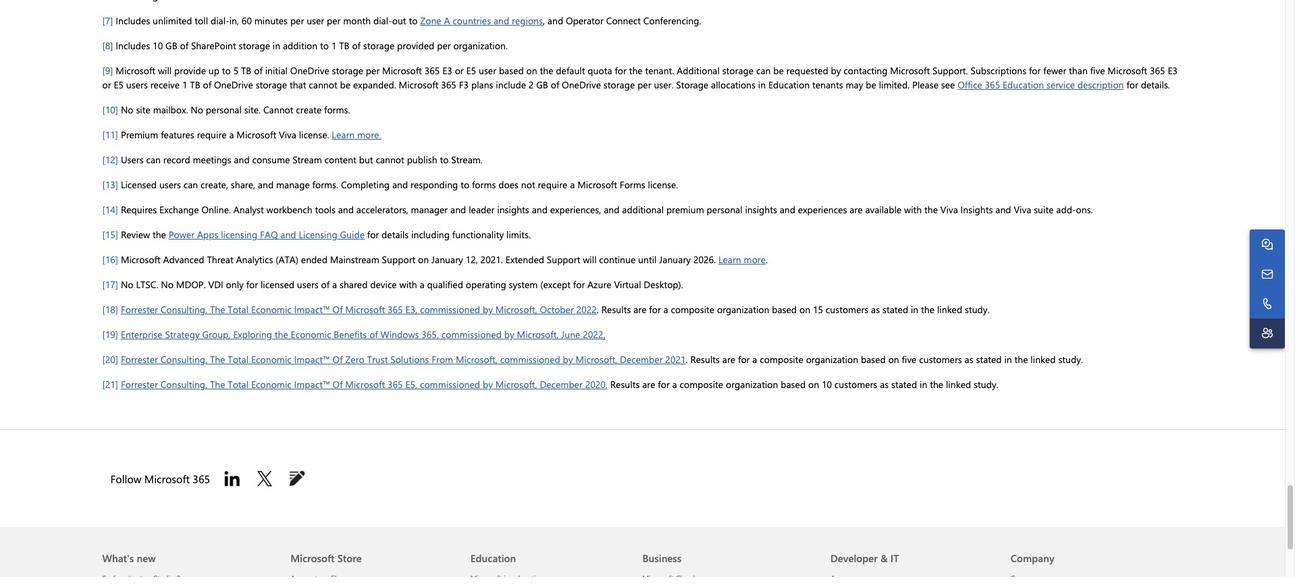 Task type: describe. For each thing, give the bounding box(es) containing it.
0 vertical spatial learn
[[332, 129, 355, 141]]

1 vertical spatial linked
[[1031, 354, 1056, 366]]

1 horizontal spatial viva
[[941, 204, 959, 216]]

linked for [18] forrester consulting, the total economic impact™ of microsoft 365 e3, commissioned by microsoft, october 2022 . results are for a composite organization based on 15 customers as stated in the linked study.
[[938, 304, 963, 316]]

will inside 'microsoft will provide up to 5 tb of initial onedrive storage per microsoft 365 e3 or e5 user based on the default quota for the tenant. additional storage can be requested by contacting microsoft support. subscriptions for fewer than five microsoft 365 e3 or e5 users receive 1 tb of onedrive storage that cannot be expanded. microsoft 365 f3 plans include 2 gb of onedrive storage per user. storage allocations in education tenants may be limited. please see'
[[158, 64, 172, 77]]

by inside 'microsoft will provide up to 5 tb of initial onedrive storage per microsoft 365 e3 or e5 user based on the default quota for the tenant. additional storage can be requested by contacting microsoft support. subscriptions for fewer than five microsoft 365 e3 or e5 users receive 1 tb of onedrive storage that cannot be expanded. microsoft 365 f3 plans include 2 gb of onedrive storage per user. storage allocations in education tenants may be limited. please see'
[[831, 64, 841, 77]]

storage up the expanded.
[[332, 64, 363, 77]]

guide
[[340, 229, 365, 241]]

[11] link
[[102, 129, 118, 141]]

[8] link
[[102, 39, 113, 52]]

requested
[[787, 64, 829, 77]]

description
[[1078, 79, 1125, 91]]

available
[[866, 204, 902, 216]]

developer & it
[[831, 552, 900, 566]]

2020
[[586, 379, 606, 391]]

conferencing.
[[644, 14, 702, 27]]

what's new heading
[[102, 528, 274, 568]]

manager
[[411, 204, 448, 216]]

composite for 15
[[671, 304, 715, 316]]

[13]
[[102, 179, 118, 191]]

1 horizontal spatial onedrive
[[290, 64, 330, 77]]

365 left the f3
[[441, 79, 457, 91]]

[21]
[[102, 379, 118, 391]]

no right ltsc. on the left
[[161, 279, 174, 291]]

[14] link
[[102, 204, 118, 216]]

licensing
[[299, 229, 338, 241]]

of down default
[[551, 79, 560, 91]]

microsoft inside heading
[[291, 552, 335, 566]]

0 horizontal spatial or
[[102, 79, 111, 91]]

out
[[392, 14, 406, 27]]

1 vertical spatial as
[[965, 354, 974, 366]]

completing
[[341, 179, 390, 191]]

includes for includes 10 gb of sharepoint storage in addition to 1 tb of storage provided per organization.
[[116, 39, 150, 52]]

per up addition
[[290, 14, 304, 27]]

microsoft store heading
[[291, 528, 455, 568]]

premium
[[667, 204, 705, 216]]

microsoft will provide up to 5 tb of initial onedrive storage per microsoft 365 e3 or e5 user based on the default quota for the tenant. additional storage can be requested by contacting microsoft support. subscriptions for fewer than five microsoft 365 e3 or e5 users receive 1 tb of onedrive storage that cannot be expanded. microsoft 365 f3 plans include 2 gb of onedrive storage per user. storage allocations in education tenants may be limited. please see
[[102, 64, 1178, 91]]

and up accelerators,
[[392, 179, 408, 191]]

1 horizontal spatial cannot
[[376, 154, 405, 166]]

responding
[[411, 179, 458, 191]]

to inside 'microsoft will provide up to 5 tb of initial onedrive storage per microsoft 365 e3 or e5 user based on the default quota for the tenant. additional storage can be requested by contacting microsoft support. subscriptions for fewer than five microsoft 365 e3 or e5 users receive 1 tb of onedrive storage that cannot be expanded. microsoft 365 f3 plans include 2 gb of onedrive storage per user. storage allocations in education tenants may be limited. please see'
[[222, 64, 231, 77]]

to right out
[[409, 14, 418, 27]]

october
[[540, 304, 574, 316]]

2021
[[666, 354, 686, 366]]

1 horizontal spatial with
[[905, 204, 922, 216]]

storage up the allocations
[[723, 64, 754, 77]]

[13] link
[[102, 179, 118, 191]]

licensed
[[261, 279, 295, 291]]

stream.
[[452, 154, 483, 166]]

0 vertical spatial gb
[[166, 39, 177, 52]]

1 vertical spatial require
[[538, 179, 568, 191]]

details.
[[1142, 79, 1171, 91]]

1 vertical spatial can
[[146, 154, 161, 166]]

5
[[234, 64, 239, 77]]

twitter logo image
[[254, 468, 276, 490]]

1 vertical spatial forms.
[[313, 179, 339, 191]]

0 horizontal spatial five
[[902, 354, 917, 366]]

continue
[[600, 254, 636, 266]]

2 horizontal spatial users
[[297, 279, 319, 291]]

no left site
[[121, 104, 133, 116]]

[15]
[[102, 229, 118, 241]]

site
[[136, 104, 151, 116]]

add-
[[1057, 204, 1077, 216]]

365 left "e5,"
[[388, 379, 403, 391]]

3 forrester from the top
[[121, 379, 158, 391]]

only
[[226, 279, 244, 291]]

addition
[[283, 39, 318, 52]]

economic for e5,
[[251, 379, 292, 391]]

of left initial
[[254, 64, 263, 77]]

0 vertical spatial tb
[[339, 39, 350, 52]]

in,
[[229, 14, 239, 27]]

1 vertical spatial study.
[[1059, 354, 1084, 366]]

0 vertical spatial december
[[620, 354, 663, 366]]

0 horizontal spatial be
[[340, 79, 351, 91]]

zone a countries and regions link
[[420, 14, 543, 27]]

1 inside 'microsoft will provide up to 5 tb of initial onedrive storage per microsoft 365 e3 or e5 user based on the default quota for the tenant. additional storage can be requested by contacting microsoft support. subscriptions for fewer than five microsoft 365 e3 or e5 users receive 1 tb of onedrive storage that cannot be expanded. microsoft 365 f3 plans include 2 gb of onedrive storage per user. storage allocations in education tenants may be limited. please see'
[[182, 79, 187, 91]]

accelerators,
[[357, 204, 409, 216]]

functionality
[[453, 229, 504, 241]]

365 left e3,
[[388, 304, 403, 316]]

per down a
[[437, 39, 451, 52]]

e3,
[[406, 304, 418, 316]]

mdop.
[[176, 279, 206, 291]]

of for e3,
[[333, 304, 343, 316]]

more.
[[357, 129, 381, 141]]

office 365 education service description link
[[958, 79, 1125, 91]]

2 horizontal spatial viva
[[1014, 204, 1032, 216]]

1 vertical spatial license.
[[648, 179, 679, 191]]

1 horizontal spatial be
[[774, 64, 784, 77]]

organization.
[[454, 39, 508, 52]]

licensing
[[221, 229, 258, 241]]

education heading
[[471, 528, 635, 568]]

tenant.
[[646, 64, 674, 77]]

footer resource links element
[[38, 528, 1248, 578]]

[8] includes 10 gb of sharepoint storage in addition to 1 tb of storage provided per organization.
[[102, 39, 508, 52]]

subscriptions
[[971, 64, 1027, 77]]

per left user.
[[638, 79, 652, 91]]

microsoft 365 blog logo image
[[287, 468, 308, 490]]

365 down subscriptions
[[985, 79, 1001, 91]]

forms
[[472, 179, 496, 191]]

of down ended
[[321, 279, 330, 291]]

0 horizontal spatial user
[[307, 14, 324, 27]]

are right 2020
[[643, 379, 656, 391]]

1 vertical spatial organization
[[806, 354, 859, 366]]

storage down 60
[[239, 39, 270, 52]]

1 insights from the left
[[497, 204, 530, 216]]

azure
[[588, 279, 612, 291]]

[20] forrester consulting, the total economic impact™ of zero trust solutions from microsoft, commissioned by microsoft, december 2021 . results are for a composite organization based on five customers as stated in the linked study.
[[102, 354, 1084, 366]]

see
[[942, 79, 956, 91]]

1 vertical spatial december
[[540, 379, 583, 391]]

education inside heading
[[471, 552, 516, 566]]

mailbox.
[[153, 104, 188, 116]]

1 vertical spatial customers
[[920, 354, 963, 366]]

[16]
[[102, 254, 118, 266]]

provided
[[397, 39, 435, 52]]

impact™ for e5,
[[294, 379, 330, 391]]

and left leader
[[451, 204, 466, 216]]

in inside 'microsoft will provide up to 5 tb of initial onedrive storage per microsoft 365 e3 or e5 user based on the default quota for the tenant. additional storage can be requested by contacting microsoft support. subscriptions for fewer than five microsoft 365 e3 or e5 users receive 1 tb of onedrive storage that cannot be expanded. microsoft 365 f3 plans include 2 gb of onedrive storage per user. storage allocations in education tenants may be limited. please see'
[[759, 79, 766, 91]]

and right tools
[[338, 204, 354, 216]]

exploring
[[233, 329, 272, 341]]

does
[[499, 179, 519, 191]]

please
[[913, 79, 939, 91]]

to right publish
[[440, 154, 449, 166]]

microsoft, for june
[[517, 329, 559, 341]]

users
[[121, 154, 144, 166]]

1 vertical spatial stated
[[977, 354, 1002, 366]]

features
[[161, 129, 194, 141]]

1 vertical spatial with
[[400, 279, 417, 291]]

as for results are for a composite organization based on 10 customers as stated in the linked study.
[[880, 379, 889, 391]]

0 vertical spatial require
[[197, 129, 227, 141]]

as for . results are for a composite organization based on 15 customers as stated in the linked study.
[[872, 304, 880, 316]]

power
[[169, 229, 195, 241]]

linked for [21] forrester consulting, the total economic impact™ of microsoft 365 e5, commissioned by microsoft, december 2020 . results are for a composite organization based on 10 customers as stated in the linked study.
[[947, 379, 972, 391]]

results for results are for a composite organization based on 10 customers as stated in the linked study.
[[611, 379, 640, 391]]

fewer
[[1044, 64, 1067, 77]]

content
[[325, 154, 357, 166]]

0 vertical spatial 1
[[332, 39, 337, 52]]

faq
[[260, 229, 278, 241]]

of for solutions
[[333, 354, 343, 366]]

2 insights from the left
[[745, 204, 778, 216]]

enterprise
[[121, 329, 163, 341]]

allocations
[[711, 79, 756, 91]]

365 down provided
[[425, 64, 440, 77]]

and down [11] premium features require a microsoft viva license. learn more.
[[234, 154, 250, 166]]

threat
[[207, 254, 234, 266]]

windows
[[381, 329, 419, 341]]

more
[[744, 254, 766, 266]]

initial
[[265, 64, 288, 77]]

mainstream
[[330, 254, 380, 266]]

0 horizontal spatial viva
[[279, 129, 297, 141]]

2 dial- from the left
[[374, 14, 392, 27]]

commissioned for 365,
[[442, 329, 502, 341]]

economic for e3,
[[251, 304, 292, 316]]

follow
[[110, 472, 141, 486]]

organization for 15
[[717, 304, 770, 316]]

of down month
[[352, 39, 361, 52]]

virtual
[[614, 279, 642, 291]]

qualified
[[427, 279, 463, 291]]

of up 'provide'
[[180, 39, 189, 52]]

licensed
[[121, 179, 157, 191]]

2 horizontal spatial be
[[866, 79, 877, 91]]

2 horizontal spatial onedrive
[[562, 79, 601, 91]]

15
[[813, 304, 824, 316]]

[10] no site mailbox. no personal site. cannot create forms.
[[102, 104, 350, 116]]

. for .
[[604, 329, 606, 341]]

1 january from the left
[[432, 254, 463, 266]]

are left available
[[850, 204, 863, 216]]

power apps licensing faq and licensing guide link
[[169, 229, 365, 241]]

(ata)
[[276, 254, 299, 266]]

microsoft inside region
[[144, 472, 190, 486]]

linkedin logo image
[[221, 468, 243, 490]]

0 horizontal spatial tb
[[190, 79, 200, 91]]

office 365 education service description for details.
[[958, 79, 1171, 91]]

enterprise strategy group, exploring the economic benefits of windows 365, commissioned by microsoft, june 2022 link
[[121, 329, 604, 341]]

f3
[[459, 79, 469, 91]]

toll
[[195, 14, 208, 27]]

of down up
[[203, 79, 212, 91]]

the for forrester consulting, the total economic impact™ of microsoft 365 e3, commissioned by microsoft, october 2022
[[210, 304, 225, 316]]

1 vertical spatial tb
[[241, 64, 252, 77]]



Task type: vqa. For each thing, say whether or not it's contained in the screenshot.


Task type: locate. For each thing, give the bounding box(es) containing it.
0 vertical spatial will
[[158, 64, 172, 77]]

1 horizontal spatial tb
[[241, 64, 252, 77]]

commissioned for e5,
[[420, 379, 480, 391]]

0 horizontal spatial e3
[[443, 64, 453, 77]]

learn up content
[[332, 129, 355, 141]]

consulting, for forrester consulting, the total economic impact™ of microsoft 365 e3, commissioned by microsoft, october 2022
[[161, 304, 207, 316]]

with right available
[[905, 204, 922, 216]]

2 vertical spatial the
[[210, 379, 225, 391]]

include
[[496, 79, 526, 91]]

1 vertical spatial of
[[333, 354, 343, 366]]

1 horizontal spatial e3
[[1168, 64, 1178, 77]]

of
[[180, 39, 189, 52], [352, 39, 361, 52], [254, 64, 263, 77], [203, 79, 212, 91], [551, 79, 560, 91], [321, 279, 330, 291], [370, 329, 378, 341]]

per left month
[[327, 14, 341, 27]]

2 the from the top
[[210, 354, 225, 366]]

personal left site.
[[206, 104, 242, 116]]

includes right [8] link
[[116, 39, 150, 52]]

2 of from the top
[[333, 354, 343, 366]]

commissioned up [21] forrester consulting, the total economic impact™ of microsoft 365 e5, commissioned by microsoft, december 2020 . results are for a composite organization based on 10 customers as stated in the linked study. at bottom
[[500, 354, 561, 366]]

no right "mailbox."
[[191, 104, 203, 116]]

[14] requires exchange online. analyst workbench tools and accelerators, manager and leader insights and experiences, and additional premium personal insights and experiences are available with the viva insights and viva suite add-ons.
[[102, 204, 1094, 216]]

microsoft store
[[291, 552, 362, 566]]

to left 'forms' on the left top of the page
[[461, 179, 470, 191]]

and right share,
[[258, 179, 274, 191]]

consulting,
[[161, 304, 207, 316], [161, 354, 207, 366], [161, 379, 207, 391]]

[20]
[[102, 354, 118, 366]]

manage
[[276, 179, 310, 191]]

insights
[[497, 204, 530, 216], [745, 204, 778, 216]]

impact™ down licensed
[[294, 304, 330, 316]]

receive
[[150, 79, 180, 91]]

1 vertical spatial learn
[[719, 254, 742, 266]]

organization for 10
[[726, 379, 779, 391]]

user up plans
[[479, 64, 497, 77]]

2022 down azure on the left
[[577, 304, 597, 316]]

0 vertical spatial stated
[[883, 304, 909, 316]]

linked
[[938, 304, 963, 316], [1031, 354, 1056, 366], [947, 379, 972, 391]]

2 support from the left
[[547, 254, 581, 266]]

[19] enterprise strategy group, exploring the economic benefits of windows 365, commissioned by microsoft, june 2022 .
[[102, 329, 606, 341]]

suite
[[1034, 204, 1054, 216]]

consulting, for forrester consulting, the total economic impact™ of zero trust solutions from microsoft, commissioned by microsoft, december 2021
[[161, 354, 207, 366]]

2 january from the left
[[660, 254, 691, 266]]

1 vertical spatial results
[[691, 354, 720, 366]]

of left zero
[[333, 354, 343, 366]]

1 horizontal spatial gb
[[537, 79, 549, 91]]

2 horizontal spatial education
[[1003, 79, 1045, 91]]

additional
[[677, 64, 720, 77]]

0 horizontal spatial january
[[432, 254, 463, 266]]

2022 for .
[[583, 329, 604, 341]]

includes for includes unlimited toll dial-in, 60 minutes per user per month dial-out to
[[116, 14, 150, 27]]

0 vertical spatial of
[[333, 304, 343, 316]]

microsoft, for october
[[496, 304, 537, 316]]

be down contacting
[[866, 79, 877, 91]]

insights up more
[[745, 204, 778, 216]]

0 horizontal spatial learn
[[332, 129, 355, 141]]

shared
[[340, 279, 368, 291]]

users up site
[[126, 79, 148, 91]]

1 vertical spatial personal
[[707, 204, 743, 216]]

[11]
[[102, 129, 118, 141]]

january left 12,
[[432, 254, 463, 266]]

0 horizontal spatial insights
[[497, 204, 530, 216]]

storage down out
[[363, 39, 395, 52]]

on
[[527, 64, 538, 77], [418, 254, 429, 266], [800, 304, 811, 316], [889, 354, 900, 366], [809, 379, 820, 391]]

365 up details.
[[1151, 64, 1166, 77]]

december left "2021"
[[620, 354, 663, 366]]

cannot inside 'microsoft will provide up to 5 tb of initial onedrive storage per microsoft 365 e3 or e5 user based on the default quota for the tenant. additional storage can be requested by contacting microsoft support. subscriptions for fewer than five microsoft 365 e3 or e5 users receive 1 tb of onedrive storage that cannot be expanded. microsoft 365 f3 plans include 2 gb of onedrive storage per user. storage allocations in education tenants may be limited. please see'
[[309, 79, 338, 91]]

1 e3 from the left
[[443, 64, 453, 77]]

0 horizontal spatial cannot
[[309, 79, 338, 91]]

per up the expanded.
[[366, 64, 380, 77]]

&
[[881, 552, 888, 566]]

forms. right create
[[324, 104, 350, 116]]

user up [8] includes 10 gb of sharepoint storage in addition to 1 tb of storage provided per organization.
[[307, 14, 324, 27]]

1 vertical spatial users
[[159, 179, 181, 191]]

0 horizontal spatial support
[[382, 254, 416, 266]]

. for . results are for a composite organization based on 15 customers as stated in the linked study.
[[597, 304, 599, 316]]

viva left the insights
[[941, 204, 959, 216]]

1
[[332, 39, 337, 52], [182, 79, 187, 91]]

be
[[774, 64, 784, 77], [340, 79, 351, 91], [866, 79, 877, 91]]

share,
[[231, 179, 255, 191]]

are down virtual
[[634, 304, 647, 316]]

0 vertical spatial composite
[[671, 304, 715, 316]]

1 right addition
[[332, 39, 337, 52]]

details
[[382, 229, 409, 241]]

storage
[[239, 39, 270, 52], [363, 39, 395, 52], [332, 64, 363, 77], [723, 64, 754, 77], [256, 79, 287, 91], [604, 79, 635, 91]]

1 the from the top
[[210, 304, 225, 316]]

plans
[[472, 79, 494, 91]]

1 total from the top
[[228, 304, 249, 316]]

office
[[958, 79, 983, 91]]

1 dial- from the left
[[211, 14, 229, 27]]

results for . results are for a composite organization based on 15 customers as stated in the linked study.
[[602, 304, 631, 316]]

0 vertical spatial consulting,
[[161, 304, 207, 316]]

1 horizontal spatial january
[[660, 254, 691, 266]]

personal right "premium"
[[707, 204, 743, 216]]

microsoft, for december
[[496, 379, 537, 391]]

2 vertical spatial composite
[[680, 379, 724, 391]]

2 vertical spatial forrester
[[121, 379, 158, 391]]

that
[[290, 79, 306, 91]]

learn left more
[[719, 254, 742, 266]]

0 vertical spatial impact™
[[294, 304, 330, 316]]

per
[[290, 14, 304, 27], [327, 14, 341, 27], [437, 39, 451, 52], [366, 64, 380, 77], [638, 79, 652, 91]]

1 horizontal spatial users
[[159, 179, 181, 191]]

and left "additional"
[[604, 204, 620, 216]]

support up (except
[[547, 254, 581, 266]]

[7]
[[102, 14, 113, 27]]

up
[[209, 64, 220, 77]]

limited.
[[879, 79, 910, 91]]

strategy
[[165, 329, 200, 341]]

dial- right month
[[374, 14, 392, 27]]

3 the from the top
[[210, 379, 225, 391]]

tools
[[315, 204, 336, 216]]

0 horizontal spatial require
[[197, 129, 227, 141]]

are right "2021"
[[723, 354, 736, 366]]

stream
[[293, 154, 322, 166]]

forms
[[620, 179, 646, 191]]

forrester consulting, the total economic impact™ of microsoft 365 e3, commissioned by microsoft, october 2022 link
[[121, 304, 597, 316]]

dial-
[[211, 14, 229, 27], [374, 14, 392, 27]]

commissioned down the qualified
[[420, 304, 480, 316]]

impact™ for e3,
[[294, 304, 330, 316]]

1 vertical spatial will
[[583, 254, 597, 266]]

0 vertical spatial license.
[[299, 129, 329, 141]]

[8]
[[102, 39, 113, 52]]

users inside 'microsoft will provide up to 5 tb of initial onedrive storage per microsoft 365 e3 or e5 user based on the default quota for the tenant. additional storage can be requested by contacting microsoft support. subscriptions for fewer than five microsoft 365 e3 or e5 users receive 1 tb of onedrive storage that cannot be expanded. microsoft 365 f3 plans include 2 gb of onedrive storage per user. storage allocations in education tenants may be limited. please see'
[[126, 79, 148, 91]]

exchange
[[160, 204, 199, 216]]

storage down quota
[[604, 79, 635, 91]]

365 inside microsoft follow links region
[[193, 472, 210, 486]]

3 total from the top
[[228, 379, 249, 391]]

economic for solutions
[[251, 354, 292, 366]]

provide
[[174, 64, 206, 77]]

developer & it heading
[[831, 528, 995, 568]]

commissioned up "from"
[[442, 329, 502, 341]]

. for results are for a composite organization based on 10 customers as stated in the linked study.
[[606, 379, 608, 391]]

1 vertical spatial 10
[[822, 379, 832, 391]]

2 vertical spatial study.
[[974, 379, 999, 391]]

0 horizontal spatial december
[[540, 379, 583, 391]]

expanded.
[[353, 79, 396, 91]]

forms. up tools
[[313, 179, 339, 191]]

0 vertical spatial users
[[126, 79, 148, 91]]

and down not
[[532, 204, 548, 216]]

1 of from the top
[[333, 304, 343, 316]]

results right 2020
[[611, 379, 640, 391]]

2 vertical spatial can
[[184, 179, 198, 191]]

learn more link
[[719, 254, 766, 266]]

0 horizontal spatial e5
[[114, 79, 124, 91]]

to right addition
[[320, 39, 329, 52]]

gb down unlimited
[[166, 39, 177, 52]]

results down virtual
[[602, 304, 631, 316]]

impact™ for solutions
[[294, 354, 330, 366]]

of for e5,
[[333, 379, 343, 391]]

commissioned for e3,
[[420, 304, 480, 316]]

onedrive up that
[[290, 64, 330, 77]]

device
[[370, 279, 397, 291]]

12,
[[466, 254, 478, 266]]

tb down month
[[339, 39, 350, 52]]

by for .
[[505, 329, 515, 341]]

2 vertical spatial of
[[333, 379, 343, 391]]

stated for [21] forrester consulting, the total economic impact™ of microsoft 365 e5, commissioned by microsoft, december 2020 . results are for a composite organization based on 10 customers as stated in the linked study.
[[892, 379, 918, 391]]

be left the expanded.
[[340, 79, 351, 91]]

onedrive
[[290, 64, 330, 77], [214, 79, 253, 91], [562, 79, 601, 91]]

education inside 'microsoft will provide up to 5 tb of initial onedrive storage per microsoft 365 e3 or e5 user based on the default quota for the tenant. additional storage can be requested by contacting microsoft support. subscriptions for fewer than five microsoft 365 e3 or e5 users receive 1 tb of onedrive storage that cannot be expanded. microsoft 365 f3 plans include 2 gb of onedrive storage per user. storage allocations in education tenants may be limited. please see'
[[769, 79, 810, 91]]

2 vertical spatial organization
[[726, 379, 779, 391]]

0 vertical spatial can
[[757, 64, 771, 77]]

1 down 'provide'
[[182, 79, 187, 91]]

stated for [18] forrester consulting, the total economic impact™ of microsoft 365 e3, commissioned by microsoft, october 2022 . results are for a composite organization based on 15 customers as stated in the linked study.
[[883, 304, 909, 316]]

1 horizontal spatial will
[[583, 254, 597, 266]]

for
[[615, 64, 627, 77], [1030, 64, 1041, 77], [1127, 79, 1139, 91], [367, 229, 379, 241], [246, 279, 258, 291], [573, 279, 585, 291], [649, 304, 661, 316], [738, 354, 750, 366], [658, 379, 670, 391]]

0 vertical spatial total
[[228, 304, 249, 316]]

1 vertical spatial impact™
[[294, 354, 330, 366]]

require right not
[[538, 179, 568, 191]]

1 horizontal spatial e5
[[467, 64, 476, 77]]

tb
[[339, 39, 350, 52], [241, 64, 252, 77], [190, 79, 200, 91]]

the for forrester consulting, the total economic impact™ of zero trust solutions from microsoft, commissioned by microsoft, december 2021
[[210, 354, 225, 366]]

insights down does
[[497, 204, 530, 216]]

user.
[[654, 79, 674, 91]]

1 support from the left
[[382, 254, 416, 266]]

customers for 15
[[826, 304, 869, 316]]

0 horizontal spatial personal
[[206, 104, 242, 116]]

microsoft follow links region
[[102, 463, 325, 495]]

.
[[766, 254, 768, 266], [597, 304, 599, 316], [604, 329, 606, 341], [686, 354, 688, 366], [606, 379, 608, 391]]

0 vertical spatial forrester
[[121, 304, 158, 316]]

[10] link
[[102, 104, 118, 116]]

0 horizontal spatial onedrive
[[214, 79, 253, 91]]

composite for 10
[[680, 379, 724, 391]]

extended
[[506, 254, 545, 266]]

0 vertical spatial user
[[307, 14, 324, 27]]

1 includes from the top
[[116, 14, 150, 27]]

1 vertical spatial total
[[228, 354, 249, 366]]

2 vertical spatial total
[[228, 379, 249, 391]]

1 forrester from the top
[[121, 304, 158, 316]]

forrester down enterprise
[[121, 354, 158, 366]]

service
[[1047, 79, 1076, 91]]

analyst
[[234, 204, 264, 216]]

2022 right june
[[583, 329, 604, 341]]

2 vertical spatial consulting,
[[161, 379, 207, 391]]

dial- right the toll
[[211, 14, 229, 27]]

and left experiences
[[780, 204, 796, 216]]

tb down 'provide'
[[190, 79, 200, 91]]

minutes
[[255, 14, 288, 27]]

0 vertical spatial as
[[872, 304, 880, 316]]

requires
[[121, 204, 157, 216]]

1 horizontal spatial 10
[[822, 379, 832, 391]]

gb inside 'microsoft will provide up to 5 tb of initial onedrive storage per microsoft 365 e3 or e5 user based on the default quota for the tenant. additional storage can be requested by contacting microsoft support. subscriptions for fewer than five microsoft 365 e3 or e5 users receive 1 tb of onedrive storage that cannot be expanded. microsoft 365 f3 plans include 2 gb of onedrive storage per user. storage allocations in education tenants may be limited. please see'
[[537, 79, 549, 91]]

[9]
[[102, 64, 113, 77]]

december left 2020
[[540, 379, 583, 391]]

includes right [7]
[[116, 14, 150, 27]]

publish
[[407, 154, 438, 166]]

and right ,
[[548, 14, 564, 27]]

require up meetings
[[197, 129, 227, 141]]

0 horizontal spatial gb
[[166, 39, 177, 52]]

can left requested
[[757, 64, 771, 77]]

no right [17] link
[[121, 279, 133, 291]]

1 horizontal spatial dial-
[[374, 14, 392, 27]]

1 vertical spatial cannot
[[376, 154, 405, 166]]

[19]
[[102, 329, 118, 341]]

gb right 2
[[537, 79, 549, 91]]

to
[[409, 14, 418, 27], [320, 39, 329, 52], [222, 64, 231, 77], [440, 154, 449, 166], [461, 179, 470, 191]]

3 consulting, from the top
[[161, 379, 207, 391]]

2 vertical spatial tb
[[190, 79, 200, 91]]

0 horizontal spatial can
[[146, 154, 161, 166]]

10
[[153, 39, 163, 52], [822, 379, 832, 391]]

by for results are for a composite organization based on 10 customers as stated in the linked study.
[[483, 379, 493, 391]]

company heading
[[1011, 528, 1175, 568]]

0 vertical spatial organization
[[717, 304, 770, 316]]

1 vertical spatial composite
[[760, 354, 804, 366]]

0 vertical spatial customers
[[826, 304, 869, 316]]

study.
[[965, 304, 990, 316], [1059, 354, 1084, 366], [974, 379, 999, 391]]

additional
[[622, 204, 664, 216]]

record
[[163, 154, 190, 166]]

2 includes from the top
[[116, 39, 150, 52]]

2 total from the top
[[228, 354, 249, 366]]

to left 5
[[222, 64, 231, 77]]

customers for 10
[[835, 379, 878, 391]]

2 vertical spatial results
[[611, 379, 640, 391]]

analytics
[[236, 254, 273, 266]]

support down details
[[382, 254, 416, 266]]

0 vertical spatial five
[[1091, 64, 1106, 77]]

1 vertical spatial five
[[902, 354, 917, 366]]

premium
[[121, 129, 158, 141]]

can left create,
[[184, 179, 198, 191]]

including
[[411, 229, 450, 241]]

1 horizontal spatial support
[[547, 254, 581, 266]]

1 horizontal spatial or
[[455, 64, 464, 77]]

viva left suite
[[1014, 204, 1032, 216]]

january up desktop).
[[660, 254, 691, 266]]

user inside 'microsoft will provide up to 5 tb of initial onedrive storage per microsoft 365 e3 or e5 user based on the default quota for the tenant. additional storage can be requested by contacting microsoft support. subscriptions for fewer than five microsoft 365 e3 or e5 users receive 1 tb of onedrive storage that cannot be expanded. microsoft 365 f3 plans include 2 gb of onedrive storage per user. storage allocations in education tenants may be limited. please see'
[[479, 64, 497, 77]]

license. down create
[[299, 129, 329, 141]]

2022 for . results are for a composite organization based on 15 customers as stated in the linked study.
[[577, 304, 597, 316]]

leader
[[469, 204, 495, 216]]

and right faq
[[281, 229, 296, 241]]

2 consulting, from the top
[[161, 354, 207, 366]]

a
[[444, 14, 450, 27]]

2 e3 from the left
[[1168, 64, 1178, 77]]

0 vertical spatial 2022
[[577, 304, 597, 316]]

0 horizontal spatial education
[[471, 552, 516, 566]]

license. right forms
[[648, 179, 679, 191]]

users down ended
[[297, 279, 319, 291]]

0 horizontal spatial 1
[[182, 79, 187, 91]]

based inside 'microsoft will provide up to 5 tb of initial onedrive storage per microsoft 365 e3 or e5 user based on the default quota for the tenant. additional storage can be requested by contacting microsoft support. subscriptions for fewer than five microsoft 365 e3 or e5 users receive 1 tb of onedrive storage that cannot be expanded. microsoft 365 f3 plans include 2 gb of onedrive storage per user. storage allocations in education tenants may be limited. please see'
[[499, 64, 524, 77]]

0 vertical spatial study.
[[965, 304, 990, 316]]

0 horizontal spatial users
[[126, 79, 148, 91]]

2 vertical spatial users
[[297, 279, 319, 291]]

1 horizontal spatial learn
[[719, 254, 742, 266]]

can right the users at the left top of page
[[146, 154, 161, 166]]

2 impact™ from the top
[[294, 354, 330, 366]]

total for forrester consulting, the total economic impact™ of microsoft 365 e3, commissioned by microsoft, october 2022
[[228, 304, 249, 316]]

1 horizontal spatial require
[[538, 179, 568, 191]]

impact™ down the [19] enterprise strategy group, exploring the economic benefits of windows 365, commissioned by microsoft, june 2022 .
[[294, 379, 330, 391]]

the
[[540, 64, 554, 77], [629, 64, 643, 77], [925, 204, 938, 216], [153, 229, 166, 241], [922, 304, 935, 316], [275, 329, 288, 341], [1015, 354, 1029, 366], [930, 379, 944, 391]]

2 forrester from the top
[[121, 354, 158, 366]]

1 vertical spatial the
[[210, 354, 225, 366]]

with
[[905, 204, 922, 216], [400, 279, 417, 291]]

operator
[[566, 14, 604, 27]]

[14]
[[102, 204, 118, 216]]

3 of from the top
[[333, 379, 343, 391]]

forrester for forrester consulting, the total economic impact™ of microsoft 365 e3, commissioned by microsoft, october 2022
[[121, 304, 158, 316]]

1 vertical spatial 2022
[[583, 329, 604, 341]]

viva up the "[12] users can record meetings and consume stream content but cannot publish to stream."
[[279, 129, 297, 141]]

month
[[343, 14, 371, 27]]

[17]
[[102, 279, 118, 291]]

will up azure on the left
[[583, 254, 597, 266]]

tenants
[[813, 79, 844, 91]]

[11] premium features require a microsoft viva license. learn more.
[[102, 129, 381, 141]]

2 horizontal spatial can
[[757, 64, 771, 77]]

total for forrester consulting, the total economic impact™ of zero trust solutions from microsoft, commissioned by microsoft, december 2021
[[228, 354, 249, 366]]

five
[[1091, 64, 1106, 77], [902, 354, 917, 366]]

0 vertical spatial 10
[[153, 39, 163, 52]]

e5
[[467, 64, 476, 77], [114, 79, 124, 91]]

1 vertical spatial gb
[[537, 79, 549, 91]]

1 consulting, from the top
[[161, 304, 207, 316]]

3 impact™ from the top
[[294, 379, 330, 391]]

study. for [18] forrester consulting, the total economic impact™ of microsoft 365 e3, commissioned by microsoft, october 2022 . results are for a composite organization based on 15 customers as stated in the linked study.
[[965, 304, 990, 316]]

users down record
[[159, 179, 181, 191]]

onedrive down 5
[[214, 79, 253, 91]]

1 vertical spatial or
[[102, 79, 111, 91]]

2 vertical spatial linked
[[947, 379, 972, 391]]

2 vertical spatial customers
[[835, 379, 878, 391]]

0 vertical spatial e5
[[467, 64, 476, 77]]

company
[[1011, 552, 1055, 566]]

0 vertical spatial forms.
[[324, 104, 350, 116]]

1 horizontal spatial december
[[620, 354, 663, 366]]

of right the benefits
[[370, 329, 378, 341]]

2
[[529, 79, 534, 91]]

solutions
[[391, 354, 429, 366]]

of
[[333, 304, 343, 316], [333, 354, 343, 366], [333, 379, 343, 391]]

e3 up details.
[[1168, 64, 1178, 77]]

by for . results are for a composite organization based on 15 customers as stated in the linked study.
[[483, 304, 493, 316]]

1 horizontal spatial personal
[[707, 204, 743, 216]]

forrester for forrester consulting, the total economic impact™ of zero trust solutions from microsoft, commissioned by microsoft, december 2021
[[121, 354, 158, 366]]

storage down initial
[[256, 79, 287, 91]]

based
[[499, 64, 524, 77], [772, 304, 797, 316], [861, 354, 886, 366], [781, 379, 806, 391]]

cannot right that
[[309, 79, 338, 91]]

study. for [21] forrester consulting, the total economic impact™ of microsoft 365 e5, commissioned by microsoft, december 2020 . results are for a composite organization based on 10 customers as stated in the linked study.
[[974, 379, 999, 391]]

0 horizontal spatial dial-
[[211, 14, 229, 27]]

and right the insights
[[996, 204, 1012, 216]]

tb right 5
[[241, 64, 252, 77]]

1 vertical spatial e5
[[114, 79, 124, 91]]

on inside 'microsoft will provide up to 5 tb of initial onedrive storage per microsoft 365 e3 or e5 user based on the default quota for the tenant. additional storage can be requested by contacting microsoft support. subscriptions for fewer than five microsoft 365 e3 or e5 users receive 1 tb of onedrive storage that cannot be expanded. microsoft 365 f3 plans include 2 gb of onedrive storage per user. storage allocations in education tenants may be limited. please see'
[[527, 64, 538, 77]]

will up receive
[[158, 64, 172, 77]]

can inside 'microsoft will provide up to 5 tb of initial onedrive storage per microsoft 365 e3 or e5 user based on the default quota for the tenant. additional storage can be requested by contacting microsoft support. subscriptions for fewer than five microsoft 365 e3 or e5 users receive 1 tb of onedrive storage that cannot be expanded. microsoft 365 f3 plans include 2 gb of onedrive storage per user. storage allocations in education tenants may be limited. please see'
[[757, 64, 771, 77]]

business heading
[[643, 528, 815, 568]]

five inside 'microsoft will provide up to 5 tb of initial onedrive storage per microsoft 365 e3 or e5 user based on the default quota for the tenant. additional storage can be requested by contacting microsoft support. subscriptions for fewer than five microsoft 365 e3 or e5 users receive 1 tb of onedrive storage that cannot be expanded. microsoft 365 f3 plans include 2 gb of onedrive storage per user. storage allocations in education tenants may be limited. please see'
[[1091, 64, 1106, 77]]

1 impact™ from the top
[[294, 304, 330, 316]]

1 vertical spatial user
[[479, 64, 497, 77]]

support.
[[933, 64, 969, 77]]

storage
[[676, 79, 709, 91]]



